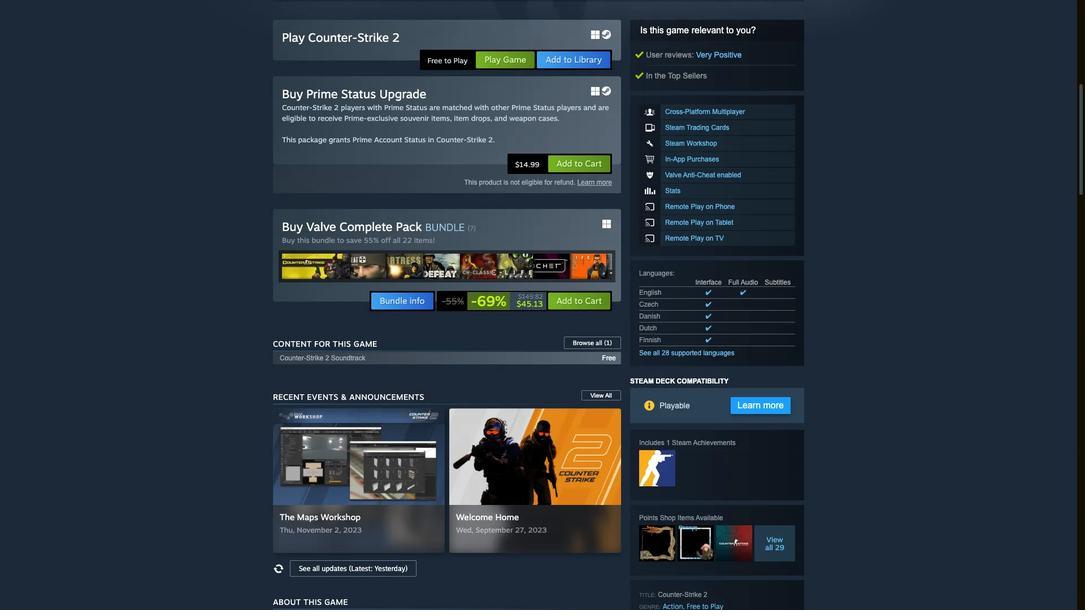 Task type: describe. For each thing, give the bounding box(es) containing it.
english
[[639, 289, 661, 297]]

in-app purchases
[[665, 155, 719, 163]]

game
[[667, 25, 689, 35]]

on for tablet
[[706, 219, 714, 227]]

dutch
[[639, 324, 657, 332]]

bundle
[[425, 221, 465, 233]]

workshop inside 'link'
[[687, 140, 717, 148]]

✔ for dutch
[[706, 324, 712, 332]]

2 inside counter-strike 2 players with prime status are matched with other prime status players and are eligible to receive prime-exclusive souvenir items, item drops, and weapon cases.
[[334, 103, 339, 112]]

welcome home
[[456, 512, 519, 523]]

deck
[[656, 378, 675, 385]]

see for see all 28 supported languages
[[639, 349, 651, 357]]

steam deck compatibility
[[630, 378, 729, 385]]

relevant
[[692, 25, 724, 35]]

cart for 2nd add to cart link from the top of the page
[[585, 296, 602, 306]]

items!
[[414, 236, 435, 245]]

- for 55%
[[442, 296, 446, 307]]

points shop items available
[[639, 514, 723, 522]]

platform
[[685, 108, 710, 116]]

this up soundtrack
[[333, 339, 351, 349]]

-55%
[[442, 296, 464, 307]]

upgrade
[[379, 86, 426, 101]]

november
[[297, 526, 332, 535]]

is
[[504, 179, 508, 187]]

languages
[[639, 270, 673, 278]]

$145.82 $45.13
[[517, 293, 543, 309]]

1 with from the left
[[367, 103, 382, 112]]

is this game relevant to you?
[[640, 25, 756, 35]]

remote play on tablet link
[[639, 215, 795, 230]]

learn more
[[738, 401, 784, 410]]

1 players from the left
[[341, 103, 365, 112]]

sellers
[[683, 71, 707, 80]]

add for 1st add to cart link from the top
[[557, 158, 572, 169]]

user
[[646, 50, 663, 59]]

0 vertical spatial add
[[546, 54, 561, 65]]

includes 1 steam achievements
[[639, 439, 736, 447]]

the
[[280, 512, 295, 523]]

you?
[[736, 25, 756, 35]]

buy prime status upgrade
[[282, 86, 426, 101]]

the maps workshop
[[280, 512, 361, 523]]

(1)
[[604, 339, 612, 347]]

in-app purchases link
[[639, 152, 795, 167]]

play counter-strike 2
[[282, 30, 400, 45]]

play game link
[[476, 51, 535, 69]]

$45.13
[[517, 299, 543, 309]]

$14.99
[[515, 160, 540, 169]]

0 horizontal spatial learn more link
[[577, 179, 612, 187]]

1 horizontal spatial learn more link
[[731, 397, 791, 414]]

browse
[[573, 339, 594, 347]]

prime up the receive at the top
[[306, 86, 338, 101]]

to inside counter-strike 2 players with prime status are matched with other prime status players and are eligible to receive prime-exclusive souvenir items, item drops, and weapon cases.
[[309, 114, 316, 123]]

matched
[[442, 103, 472, 112]]

this for game
[[650, 25, 664, 35]]

this product is not eligible for refund. learn more
[[464, 179, 612, 187]]

content for this game
[[273, 339, 377, 349]]

steam right "1" on the bottom of the page
[[672, 439, 692, 447]]

1 horizontal spatial eligible
[[522, 179, 543, 187]]

1 horizontal spatial game
[[354, 339, 377, 349]]

to left you?
[[726, 25, 734, 35]]

available
[[696, 514, 723, 522]]

2 horizontal spatial game
[[503, 54, 526, 65]]

2 are from the left
[[598, 103, 609, 112]]

cards
[[711, 124, 729, 132]]

all for browse all (1)
[[596, 339, 602, 347]]

to left library
[[564, 54, 572, 65]]

акихабара image
[[678, 526, 714, 562]]

&
[[341, 392, 347, 402]]

1 horizontal spatial learn
[[738, 401, 761, 410]]

recent events & announcements
[[273, 392, 424, 402]]

view all
[[590, 392, 612, 399]]

home
[[495, 512, 519, 523]]

steam for steam trading cards
[[665, 124, 685, 132]]

bundle
[[380, 296, 407, 306]]

updates
[[322, 565, 347, 573]]

for
[[545, 179, 553, 187]]

2,
[[335, 526, 341, 535]]

1 vertical spatial more
[[763, 401, 784, 410]]

to up the matched on the left top of page
[[444, 56, 451, 65]]

all for see all 28 supported languages
[[653, 349, 660, 357]]

anti-
[[683, 171, 697, 179]]

view for all
[[767, 535, 783, 544]]

view all link
[[581, 391, 621, 401]]

stats
[[665, 187, 681, 195]]

refund.
[[554, 179, 576, 187]]

view for all
[[590, 392, 604, 399]]

finnish
[[639, 336, 661, 344]]

free to play
[[428, 56, 468, 65]]

:
[[673, 270, 675, 278]]

2023 for the maps workshop
[[343, 526, 362, 535]]

cases.
[[539, 114, 560, 123]]

steam trading cards
[[665, 124, 729, 132]]

points
[[639, 514, 658, 522]]

all for view all 29
[[765, 543, 773, 552]]

steam for steam workshop
[[665, 140, 685, 148]]

(latest:
[[349, 565, 373, 573]]

1 add to cart link from the top
[[547, 155, 611, 173]]

free for free
[[602, 354, 616, 362]]

supported
[[671, 349, 701, 357]]

this package grants prime account status in counter-strike 2.
[[282, 135, 495, 144]]

strike inside counter-strike 2 players with prime status are matched with other prime status players and are eligible to receive prime-exclusive souvenir items, item drops, and weapon cases.
[[313, 103, 332, 112]]

the
[[655, 71, 666, 80]]

prime-
[[344, 114, 367, 123]]

thu,
[[280, 526, 295, 535]]

product
[[479, 179, 502, 187]]

interface
[[695, 279, 722, 287]]

1
[[666, 439, 670, 447]]

cheat
[[697, 171, 715, 179]]

2 with from the left
[[474, 103, 489, 112]]

0 horizontal spatial valve
[[306, 219, 336, 234]]

languages
[[703, 349, 735, 357]]

phone
[[715, 203, 735, 211]]

0 vertical spatial valve
[[665, 171, 682, 179]]

free for free to play
[[428, 56, 442, 65]]

wed,
[[456, 526, 474, 535]]

this left product
[[464, 179, 477, 187]]

see all 28 supported languages link
[[639, 349, 735, 357]]

0 vertical spatial and
[[583, 103, 596, 112]]

1 are from the left
[[429, 103, 440, 112]]

to left "save"
[[337, 236, 344, 245]]

this for bundle
[[297, 236, 310, 245]]

add to library
[[546, 54, 602, 65]]

- for 69%
[[471, 292, 477, 310]]

cross-platform multiplayer link
[[639, 105, 795, 119]]

to up browse
[[575, 296, 583, 306]]



Task type: vqa. For each thing, say whether or not it's contained in the screenshot.
"Popular"
no



Task type: locate. For each thing, give the bounding box(es) containing it.
valve up bundle at top
[[306, 219, 336, 234]]

free down (1)
[[602, 354, 616, 362]]

0 vertical spatial learn
[[577, 179, 595, 187]]

receive
[[318, 114, 342, 123]]

and
[[583, 103, 596, 112], [494, 114, 507, 123]]

this right is
[[650, 25, 664, 35]]

package
[[298, 135, 327, 144]]

steam inside steam workshop 'link'
[[665, 140, 685, 148]]

free up the matched on the left top of page
[[428, 56, 442, 65]]

see
[[639, 349, 651, 357], [299, 565, 311, 573]]

prime up weapon
[[512, 103, 531, 112]]

1 vertical spatial learn
[[738, 401, 761, 410]]

55% left off
[[364, 236, 379, 245]]

status
[[341, 86, 376, 101], [406, 103, 427, 112], [533, 103, 555, 112], [404, 135, 426, 144]]

remote play on tablet
[[665, 219, 733, 227]]

compatibility
[[677, 378, 729, 385]]

0 horizontal spatial workshop
[[321, 512, 361, 523]]

eligible left for in the top of the page
[[522, 179, 543, 187]]

top
[[668, 71, 681, 80]]

are
[[429, 103, 440, 112], [598, 103, 609, 112]]

grants
[[329, 135, 350, 144]]

remote play on tv link
[[639, 231, 795, 246]]

1 vertical spatial learn more link
[[731, 397, 791, 414]]

this left package
[[282, 135, 296, 144]]

0 vertical spatial buy
[[282, 86, 303, 101]]

all left updates
[[313, 565, 320, 573]]

1 vertical spatial add to cart link
[[547, 292, 611, 310]]

2023 right 27,
[[528, 526, 547, 535]]

remote play on tv
[[665, 235, 724, 242]]

2023 right the 2, at the left of the page
[[343, 526, 362, 535]]

0 horizontal spatial -
[[442, 296, 446, 307]]

✔
[[706, 289, 712, 297], [740, 289, 746, 297], [706, 301, 712, 309], [706, 313, 712, 320], [706, 324, 712, 332], [706, 336, 712, 344]]

play game
[[485, 54, 526, 65]]

1 vertical spatial eligible
[[522, 179, 543, 187]]

2 vertical spatial game
[[324, 597, 348, 607]]

view inside "view all 29"
[[767, 535, 783, 544]]

1 vertical spatial add to cart
[[557, 296, 602, 306]]

1 vertical spatial workshop
[[321, 512, 361, 523]]

info
[[410, 296, 425, 306]]

full
[[728, 279, 739, 287]]

1 vertical spatial see
[[299, 565, 311, 573]]

22
[[403, 236, 412, 245]]

0 horizontal spatial more
[[597, 179, 612, 187]]

soundtrack
[[331, 354, 365, 362]]

all left 28 at the bottom of page
[[653, 349, 660, 357]]

0 horizontal spatial eligible
[[282, 114, 307, 123]]

2 add to cart from the top
[[557, 296, 602, 306]]

27,
[[515, 526, 526, 535]]

1 vertical spatial add
[[557, 158, 572, 169]]

0 horizontal spatial see
[[299, 565, 311, 573]]

eligible inside counter-strike 2 players with prime status are matched with other prime status players and are eligible to receive prime-exclusive souvenir items, item drops, and weapon cases.
[[282, 114, 307, 123]]

all inside "view all 29"
[[765, 543, 773, 552]]

0 vertical spatial learn more link
[[577, 179, 612, 187]]

0 vertical spatial see
[[639, 349, 651, 357]]

to left the receive at the top
[[309, 114, 316, 123]]

2 vertical spatial buy
[[282, 236, 295, 245]]

add up refund.
[[557, 158, 572, 169]]

✔ for czech
[[706, 301, 712, 309]]

prime down prime-
[[353, 135, 372, 144]]

audio
[[741, 279, 758, 287]]

0 horizontal spatial and
[[494, 114, 507, 123]]

1 vertical spatial view
[[767, 535, 783, 544]]

steam inside steam trading cards link
[[665, 124, 685, 132]]

0 horizontal spatial 2023
[[343, 526, 362, 535]]

view
[[590, 392, 604, 399], [767, 535, 783, 544]]

players up prime-
[[341, 103, 365, 112]]

2
[[392, 30, 400, 45], [334, 103, 339, 112], [325, 354, 329, 362], [704, 591, 707, 599]]

see all 28 supported languages
[[639, 349, 735, 357]]

0 vertical spatial add to cart
[[557, 158, 602, 169]]

on for phone
[[706, 203, 714, 211]]

status up the cases. at the top of the page
[[533, 103, 555, 112]]

are down library
[[598, 103, 609, 112]]

remote for remote play on tablet
[[665, 219, 689, 227]]

0 vertical spatial on
[[706, 203, 714, 211]]

0 vertical spatial 55%
[[364, 236, 379, 245]]

1 vertical spatial buy
[[282, 219, 303, 234]]

профиль: counter-strike: global offensive image
[[716, 526, 752, 562]]

add to cart for 1st add to cart link from the top
[[557, 158, 602, 169]]

1 vertical spatial on
[[706, 219, 714, 227]]

a new beginning image
[[639, 450, 675, 487]]

steam workshop link
[[639, 136, 795, 151]]

for
[[314, 339, 330, 349]]

title:
[[639, 592, 656, 599]]

yesterday)
[[375, 565, 408, 573]]

valve up stats
[[665, 171, 682, 179]]

purchases
[[687, 155, 719, 163]]

0 horizontal spatial learn
[[577, 179, 595, 187]]

2 vertical spatial add
[[557, 296, 572, 306]]

история о драконе image
[[639, 526, 675, 562]]

1 vertical spatial cart
[[585, 296, 602, 306]]

1 horizontal spatial players
[[557, 103, 581, 112]]

workshop up purchases at the right of the page
[[687, 140, 717, 148]]

status up 'souvenir'
[[406, 103, 427, 112]]

2023 for welcome home
[[528, 526, 547, 535]]

all left 22 at the left
[[393, 236, 401, 245]]

view right профиль: counter-strike: global offensive image on the bottom of the page
[[767, 535, 783, 544]]

3 buy from the top
[[282, 236, 295, 245]]

all for see all updates (latest: yesterday)
[[313, 565, 320, 573]]

add to cart link up browse
[[547, 292, 611, 310]]

1 horizontal spatial with
[[474, 103, 489, 112]]

status left in
[[404, 135, 426, 144]]

multiplayer
[[712, 108, 745, 116]]

1 vertical spatial this
[[297, 236, 310, 245]]

game up soundtrack
[[354, 339, 377, 349]]

buy valve complete pack bundle (?)
[[282, 219, 476, 234]]

add
[[546, 54, 561, 65], [557, 158, 572, 169], [557, 296, 572, 306]]

bundle info link
[[371, 292, 434, 310]]

game down updates
[[324, 597, 348, 607]]

add for 2nd add to cart link from the top of the page
[[557, 296, 572, 306]]

2023
[[343, 526, 362, 535], [528, 526, 547, 535]]

✔ for danish
[[706, 313, 712, 320]]

items
[[678, 514, 694, 522]]

pack
[[396, 219, 422, 234]]

learn more link
[[577, 179, 612, 187], [731, 397, 791, 414]]

very
[[696, 50, 712, 59]]

steam down cross-
[[665, 124, 685, 132]]

in
[[646, 71, 653, 80]]

buy for buy prime status upgrade
[[282, 86, 303, 101]]

1 horizontal spatial 55%
[[446, 296, 464, 307]]

with up exclusive
[[367, 103, 382, 112]]

2 2023 from the left
[[528, 526, 547, 535]]

buy for buy this bundle to save 55% off all 22 items!
[[282, 236, 295, 245]]

- right -55%
[[471, 292, 477, 310]]

see left updates
[[299, 565, 311, 573]]

add to cart link up refund.
[[547, 155, 611, 173]]

1 horizontal spatial and
[[583, 103, 596, 112]]

1 on from the top
[[706, 203, 714, 211]]

this
[[650, 25, 664, 35], [297, 236, 310, 245]]

$145.82
[[518, 293, 543, 301]]

add to cart for 2nd add to cart link from the top of the page
[[557, 296, 602, 306]]

status up prime-
[[341, 86, 376, 101]]

cross-platform multiplayer
[[665, 108, 745, 116]]

includes
[[639, 439, 665, 447]]

see all updates (latest: yesterday)
[[299, 565, 408, 573]]

1 horizontal spatial view
[[767, 535, 783, 544]]

positive
[[714, 50, 742, 59]]

2 players from the left
[[557, 103, 581, 112]]

0 horizontal spatial with
[[367, 103, 382, 112]]

1 add to cart from the top
[[557, 158, 602, 169]]

1 vertical spatial 55%
[[446, 296, 464, 307]]

on left tv
[[706, 235, 714, 242]]

and down library
[[583, 103, 596, 112]]

reviews:
[[665, 50, 694, 59]]

title: counter-strike 2
[[639, 591, 707, 599]]

remote
[[665, 203, 689, 211], [665, 219, 689, 227], [665, 235, 689, 242]]

events
[[307, 392, 338, 402]]

library
[[574, 54, 602, 65]]

steam for steam deck compatibility
[[630, 378, 654, 385]]

tv
[[715, 235, 724, 242]]

-
[[471, 292, 477, 310], [442, 296, 446, 307]]

55%
[[364, 236, 379, 245], [446, 296, 464, 307]]

55% left -69%
[[446, 296, 464, 307]]

buy this bundle to save 55% off all 22 items!
[[282, 236, 435, 245]]

1 2023 from the left
[[343, 526, 362, 535]]

see down finnish
[[639, 349, 651, 357]]

in-
[[665, 155, 673, 163]]

1 horizontal spatial valve
[[665, 171, 682, 179]]

1 horizontal spatial free
[[602, 354, 616, 362]]

exclusive
[[367, 114, 398, 123]]

cart for 1st add to cart link from the top
[[585, 158, 602, 169]]

69%
[[477, 292, 507, 310]]

add to cart up refund.
[[557, 158, 602, 169]]

2.
[[488, 135, 495, 144]]

1 vertical spatial valve
[[306, 219, 336, 234]]

with up drops,
[[474, 103, 489, 112]]

this left bundle at top
[[297, 236, 310, 245]]

0 vertical spatial eligible
[[282, 114, 307, 123]]

all left (1)
[[596, 339, 602, 347]]

remote down remote play on tablet
[[665, 235, 689, 242]]

0 vertical spatial cart
[[585, 158, 602, 169]]

0 vertical spatial remote
[[665, 203, 689, 211]]

eligible up package
[[282, 114, 307, 123]]

remote for remote play on phone
[[665, 203, 689, 211]]

1 vertical spatial remote
[[665, 219, 689, 227]]

0 vertical spatial free
[[428, 56, 442, 65]]

on for tv
[[706, 235, 714, 242]]

1 vertical spatial and
[[494, 114, 507, 123]]

2 remote from the top
[[665, 219, 689, 227]]

1 horizontal spatial -
[[471, 292, 477, 310]]

2 buy from the top
[[282, 219, 303, 234]]

complete
[[340, 219, 393, 234]]

players
[[341, 103, 365, 112], [557, 103, 581, 112]]

game up other
[[503, 54, 526, 65]]

0 vertical spatial workshop
[[687, 140, 717, 148]]

1 remote from the top
[[665, 203, 689, 211]]

✔ for english
[[706, 289, 712, 297]]

✔ for finnish
[[706, 336, 712, 344]]

0 horizontal spatial players
[[341, 103, 365, 112]]

and down other
[[494, 114, 507, 123]]

1 vertical spatial free
[[602, 354, 616, 362]]

in the top sellers
[[646, 71, 707, 80]]

view left the all
[[590, 392, 604, 399]]

remote play on phone
[[665, 203, 735, 211]]

prime up exclusive
[[384, 103, 404, 112]]

workshop up the 2, at the left of the page
[[321, 512, 361, 523]]

remote for remote play on tv
[[665, 235, 689, 242]]

2 add to cart link from the top
[[547, 292, 611, 310]]

steam
[[665, 124, 685, 132], [665, 140, 685, 148], [630, 378, 654, 385], [672, 439, 692, 447]]

1 horizontal spatial workshop
[[687, 140, 717, 148]]

counter- inside counter-strike 2 players with prime status are matched with other prime status players and are eligible to receive prime-exclusive souvenir items, item drops, and weapon cases.
[[282, 103, 313, 112]]

1 cart from the top
[[585, 158, 602, 169]]

this
[[282, 135, 296, 144], [464, 179, 477, 187], [333, 339, 351, 349], [304, 597, 322, 607]]

- right info
[[442, 296, 446, 307]]

1 horizontal spatial see
[[639, 349, 651, 357]]

1 buy from the top
[[282, 86, 303, 101]]

3 remote from the top
[[665, 235, 689, 242]]

steam up app
[[665, 140, 685, 148]]

2 vertical spatial remote
[[665, 235, 689, 242]]

0 horizontal spatial game
[[324, 597, 348, 607]]

0 horizontal spatial free
[[428, 56, 442, 65]]

add right the $145.82 at the top
[[557, 296, 572, 306]]

28
[[662, 349, 669, 357]]

1 horizontal spatial are
[[598, 103, 609, 112]]

on left phone
[[706, 203, 714, 211]]

steam left deck
[[630, 378, 654, 385]]

are up items,
[[429, 103, 440, 112]]

0 vertical spatial view
[[590, 392, 604, 399]]

see for see all updates (latest: yesterday)
[[299, 565, 311, 573]]

bundle info
[[380, 296, 425, 306]]

achievements
[[693, 439, 736, 447]]

this right about
[[304, 597, 322, 607]]

2 vertical spatial on
[[706, 235, 714, 242]]

remote up remote play on tv
[[665, 219, 689, 227]]

3 on from the top
[[706, 235, 714, 242]]

september
[[476, 526, 513, 535]]

counter-strike 2 soundtrack
[[280, 354, 365, 362]]

add left library
[[546, 54, 561, 65]]

0 horizontal spatial are
[[429, 103, 440, 112]]

remote down stats
[[665, 203, 689, 211]]

1 horizontal spatial 2023
[[528, 526, 547, 535]]

1 vertical spatial game
[[354, 339, 377, 349]]

1 horizontal spatial this
[[650, 25, 664, 35]]

players up the cases. at the top of the page
[[557, 103, 581, 112]]

0 vertical spatial this
[[650, 25, 664, 35]]

all
[[605, 392, 612, 399]]

czech
[[639, 301, 658, 309]]

0 horizontal spatial this
[[297, 236, 310, 245]]

0 vertical spatial more
[[597, 179, 612, 187]]

2 on from the top
[[706, 219, 714, 227]]

0 vertical spatial add to cart link
[[547, 155, 611, 173]]

add to cart
[[557, 158, 602, 169], [557, 296, 602, 306]]

1 horizontal spatial more
[[763, 401, 784, 410]]

about
[[273, 597, 301, 607]]

to up refund.
[[575, 158, 583, 169]]

2 cart from the top
[[585, 296, 602, 306]]

all left 29
[[765, 543, 773, 552]]

0 horizontal spatial view
[[590, 392, 604, 399]]

0 horizontal spatial 55%
[[364, 236, 379, 245]]

0 vertical spatial game
[[503, 54, 526, 65]]

add to cart up browse
[[557, 296, 602, 306]]

save
[[346, 236, 362, 245]]

on left tablet
[[706, 219, 714, 227]]



